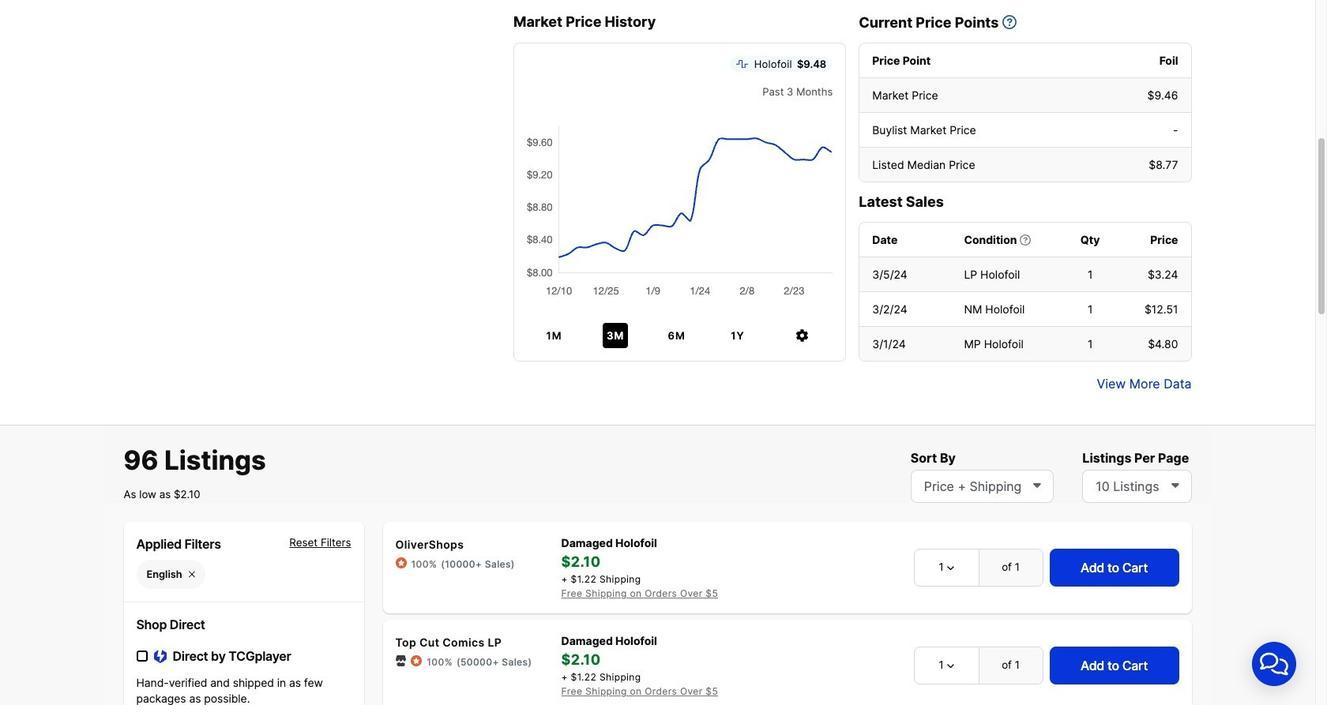 Task type: vqa. For each thing, say whether or not it's contained in the screenshot.
seventh Near from the bottom of the page
no



Task type: describe. For each thing, give the bounding box(es) containing it.
certified hobby shop image
[[395, 656, 406, 667]]

direct by tcgplayer image
[[154, 649, 166, 664]]

caret down image
[[1171, 479, 1179, 491]]



Task type: locate. For each thing, give the bounding box(es) containing it.
None checkbox
[[136, 651, 147, 662]]

gold star seller image
[[395, 558, 406, 569], [411, 656, 422, 667]]

settings image
[[796, 330, 808, 342]]

xmark image
[[189, 569, 195, 579]]

0 vertical spatial gold star seller image
[[395, 558, 406, 569]]

learn more about what price points are image
[[1002, 15, 1016, 30]]

application
[[1233, 623, 1315, 705]]

1 horizontal spatial gold star seller image
[[411, 656, 422, 667]]

1 vertical spatial gold star seller image
[[411, 656, 422, 667]]

learn more about how to tell the difference between conditions image
[[1020, 235, 1031, 246]]

0 horizontal spatial gold star seller image
[[395, 558, 406, 569]]

None field
[[911, 470, 1054, 503], [1083, 470, 1192, 503], [911, 470, 1054, 503], [1083, 470, 1192, 503]]

caret down image
[[1034, 479, 1041, 491]]



